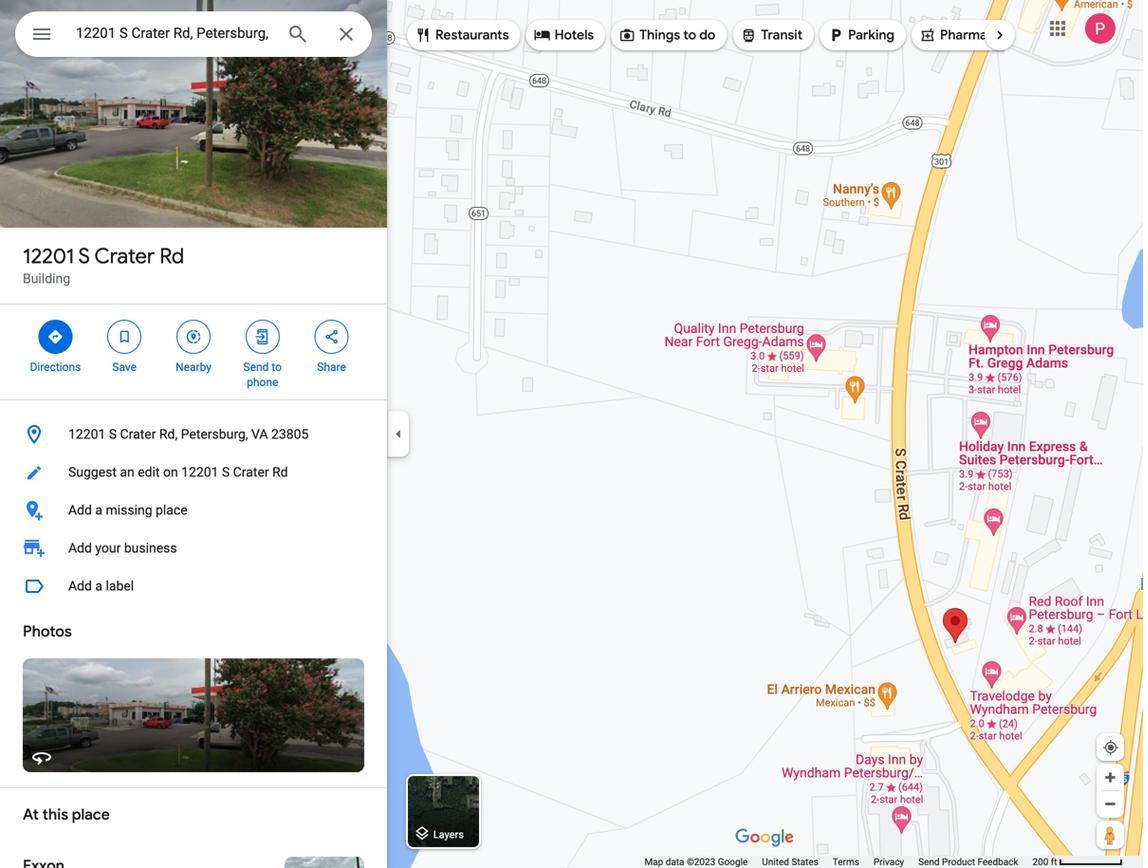 Task type: locate. For each thing, give the bounding box(es) containing it.
footer inside google maps element
[[645, 856, 1033, 869]]

0 vertical spatial s
[[78, 243, 90, 270]]

send inside send to phone
[[244, 361, 269, 374]]

none field inside 12201 s crater rd, petersburg, va 23805 field
[[76, 22, 272, 45]]

0 horizontal spatial rd
[[160, 243, 184, 270]]

3 add from the top
[[68, 579, 92, 594]]

send left product in the bottom right of the page
[[919, 857, 940, 868]]

place
[[156, 503, 188, 518], [72, 806, 110, 825]]

suggest an edit on 12201 s crater rd button
[[0, 454, 387, 492]]

actions for 12201 s crater rd region
[[0, 305, 387, 400]]

missing
[[106, 503, 152, 518]]

 restaurants
[[415, 25, 509, 46]]

2 vertical spatial add
[[68, 579, 92, 594]]

an
[[120, 465, 135, 480]]

200
[[1033, 857, 1049, 868]]

united states button
[[763, 856, 819, 869]]

rd
[[160, 243, 184, 270], [273, 465, 288, 480]]

2 horizontal spatial s
[[222, 465, 230, 480]]

1 vertical spatial s
[[109, 427, 117, 442]]

1 vertical spatial rd
[[273, 465, 288, 480]]

1 horizontal spatial send
[[919, 857, 940, 868]]

transit
[[762, 27, 803, 44]]

terms button
[[833, 856, 860, 869]]

photos
[[23, 622, 72, 642]]

to left do
[[684, 27, 697, 44]]

crater left rd,
[[120, 427, 156, 442]]

show street view coverage image
[[1097, 821, 1125, 850]]

crater for rd
[[94, 243, 155, 270]]

1 vertical spatial add
[[68, 541, 92, 556]]

0 vertical spatial to
[[684, 27, 697, 44]]

12201 s crater rd main content
[[0, 0, 387, 869]]

this
[[42, 806, 68, 825]]

rd,
[[159, 427, 178, 442]]

2 vertical spatial crater
[[233, 465, 269, 480]]

 hotels
[[534, 25, 594, 46]]

place right this
[[72, 806, 110, 825]]

place down on
[[156, 503, 188, 518]]

petersburg,
[[181, 427, 248, 442]]

at
[[23, 806, 39, 825]]

1 vertical spatial 12201
[[68, 427, 106, 442]]

0 horizontal spatial to
[[272, 361, 282, 374]]

add a label button
[[0, 568, 387, 606]]

1 vertical spatial crater
[[120, 427, 156, 442]]

crater
[[94, 243, 155, 270], [120, 427, 156, 442], [233, 465, 269, 480]]

share
[[317, 361, 346, 374]]

google account: payton hansen  
(payton.hansen@adept.ai) image
[[1086, 13, 1116, 44]]

crater inside 12201 s crater rd building
[[94, 243, 155, 270]]

23805
[[272, 427, 309, 442]]

0 horizontal spatial place
[[72, 806, 110, 825]]

directions
[[30, 361, 81, 374]]

1 vertical spatial place
[[72, 806, 110, 825]]

s inside 12201 s crater rd building
[[78, 243, 90, 270]]

terms
[[833, 857, 860, 868]]

add down suggest
[[68, 503, 92, 518]]

do
[[700, 27, 716, 44]]

map data ©2023 google
[[645, 857, 748, 868]]

united states
[[763, 857, 819, 868]]

0 vertical spatial 12201
[[23, 243, 74, 270]]

crater down the va
[[233, 465, 269, 480]]

0 vertical spatial crater
[[94, 243, 155, 270]]

available search options for this area region
[[393, 12, 1104, 58]]

1 vertical spatial a
[[95, 579, 103, 594]]

0 vertical spatial send
[[244, 361, 269, 374]]

data
[[666, 857, 685, 868]]

1 horizontal spatial s
[[109, 427, 117, 442]]

send product feedback
[[919, 857, 1019, 868]]

states
[[792, 857, 819, 868]]

12201
[[23, 243, 74, 270], [68, 427, 106, 442], [181, 465, 219, 480]]

suggest an edit on 12201 s crater rd
[[68, 465, 288, 480]]


[[323, 327, 340, 347]]

building
[[23, 271, 70, 287]]

0 horizontal spatial s
[[78, 243, 90, 270]]

add for add a label
[[68, 579, 92, 594]]

2 a from the top
[[95, 579, 103, 594]]


[[185, 327, 202, 347]]

1 vertical spatial send
[[919, 857, 940, 868]]

200 ft
[[1033, 857, 1058, 868]]

0 vertical spatial add
[[68, 503, 92, 518]]

0 vertical spatial place
[[156, 503, 188, 518]]

to inside send to phone
[[272, 361, 282, 374]]

1 horizontal spatial place
[[156, 503, 188, 518]]

to up phone
[[272, 361, 282, 374]]

12201 s crater rd, petersburg, va 23805
[[68, 427, 309, 442]]

 transit
[[741, 25, 803, 46]]


[[47, 327, 64, 347]]

a
[[95, 503, 103, 518], [95, 579, 103, 594]]

crater up 
[[94, 243, 155, 270]]

12201 up suggest
[[68, 427, 106, 442]]

1 horizontal spatial rd
[[273, 465, 288, 480]]

None field
[[76, 22, 272, 45]]

0 vertical spatial rd
[[160, 243, 184, 270]]

1 vertical spatial to
[[272, 361, 282, 374]]

 things to do
[[619, 25, 716, 46]]

12201 s crater rd building
[[23, 243, 184, 287]]

1 a from the top
[[95, 503, 103, 518]]

send inside button
[[919, 857, 940, 868]]

add a missing place button
[[0, 492, 387, 530]]

footer containing map data ©2023 google
[[645, 856, 1033, 869]]

1 add from the top
[[68, 503, 92, 518]]

layers
[[434, 829, 464, 841]]

add your business link
[[0, 530, 387, 568]]

 parking
[[828, 25, 895, 46]]

next page image
[[992, 27, 1009, 44]]

12201 up building
[[23, 243, 74, 270]]

0 horizontal spatial send
[[244, 361, 269, 374]]

nearby
[[176, 361, 212, 374]]

2 add from the top
[[68, 541, 92, 556]]

to
[[684, 27, 697, 44], [272, 361, 282, 374]]

©2023
[[687, 857, 716, 868]]

restaurants
[[436, 27, 509, 44]]

s
[[78, 243, 90, 270], [109, 427, 117, 442], [222, 465, 230, 480]]

google
[[718, 857, 748, 868]]

send up phone
[[244, 361, 269, 374]]

a left label
[[95, 579, 103, 594]]

a left the missing at the left bottom of page
[[95, 503, 103, 518]]

0 vertical spatial a
[[95, 503, 103, 518]]

send
[[244, 361, 269, 374], [919, 857, 940, 868]]

add left your
[[68, 541, 92, 556]]

12201 right on
[[181, 465, 219, 480]]

12201 inside 12201 s crater rd building
[[23, 243, 74, 270]]

1 horizontal spatial to
[[684, 27, 697, 44]]

hotels
[[555, 27, 594, 44]]

add left label
[[68, 579, 92, 594]]

2 vertical spatial s
[[222, 465, 230, 480]]

your
[[95, 541, 121, 556]]

add
[[68, 503, 92, 518], [68, 541, 92, 556], [68, 579, 92, 594]]

footer
[[645, 856, 1033, 869]]



Task type: describe. For each thing, give the bounding box(es) containing it.
send to phone
[[244, 361, 282, 389]]

save
[[112, 361, 137, 374]]

add for add your business
[[68, 541, 92, 556]]

a for missing
[[95, 503, 103, 518]]

collapse side panel image
[[388, 424, 409, 445]]

parking
[[849, 27, 895, 44]]

va
[[252, 427, 268, 442]]

on
[[163, 465, 178, 480]]

edit
[[138, 465, 160, 480]]

send for send to phone
[[244, 361, 269, 374]]

zoom out image
[[1104, 797, 1118, 812]]

add a label
[[68, 579, 134, 594]]

things
[[640, 27, 681, 44]]

 button
[[15, 11, 68, 61]]

s for rd
[[78, 243, 90, 270]]

add your business
[[68, 541, 177, 556]]

 pharmacies
[[920, 25, 1013, 46]]

privacy
[[874, 857, 905, 868]]

200 ft button
[[1033, 857, 1124, 868]]


[[741, 25, 758, 46]]

show your location image
[[1103, 740, 1120, 757]]

phone
[[247, 376, 279, 389]]

add a missing place
[[68, 503, 188, 518]]

google maps element
[[0, 0, 1144, 869]]

feedback
[[978, 857, 1019, 868]]


[[415, 25, 432, 46]]


[[254, 327, 271, 347]]

united
[[763, 857, 790, 868]]


[[534, 25, 551, 46]]

add for add a missing place
[[68, 503, 92, 518]]

label
[[106, 579, 134, 594]]

place inside button
[[156, 503, 188, 518]]

send for send product feedback
[[919, 857, 940, 868]]

a for label
[[95, 579, 103, 594]]

privacy button
[[874, 856, 905, 869]]

12201 s crater rd, petersburg, va 23805 button
[[0, 416, 387, 454]]

suggest
[[68, 465, 117, 480]]

12201 for rd
[[23, 243, 74, 270]]


[[920, 25, 937, 46]]

zoom in image
[[1104, 771, 1118, 785]]

2 vertical spatial 12201
[[181, 465, 219, 480]]

product
[[943, 857, 976, 868]]


[[30, 20, 53, 48]]

at this place
[[23, 806, 110, 825]]

12201 S Crater Rd, Petersburg, VA 23805 field
[[15, 11, 372, 57]]

s for rd,
[[109, 427, 117, 442]]


[[116, 327, 133, 347]]

 search field
[[15, 11, 372, 61]]

rd inside button
[[273, 465, 288, 480]]

ft
[[1052, 857, 1058, 868]]

map
[[645, 857, 664, 868]]

pharmacies
[[941, 27, 1013, 44]]


[[619, 25, 636, 46]]

send product feedback button
[[919, 856, 1019, 869]]

to inside  things to do
[[684, 27, 697, 44]]

business
[[124, 541, 177, 556]]

12201 for rd,
[[68, 427, 106, 442]]

rd inside 12201 s crater rd building
[[160, 243, 184, 270]]

crater for rd,
[[120, 427, 156, 442]]


[[828, 25, 845, 46]]



Task type: vqa. For each thing, say whether or not it's contained in the screenshot.


